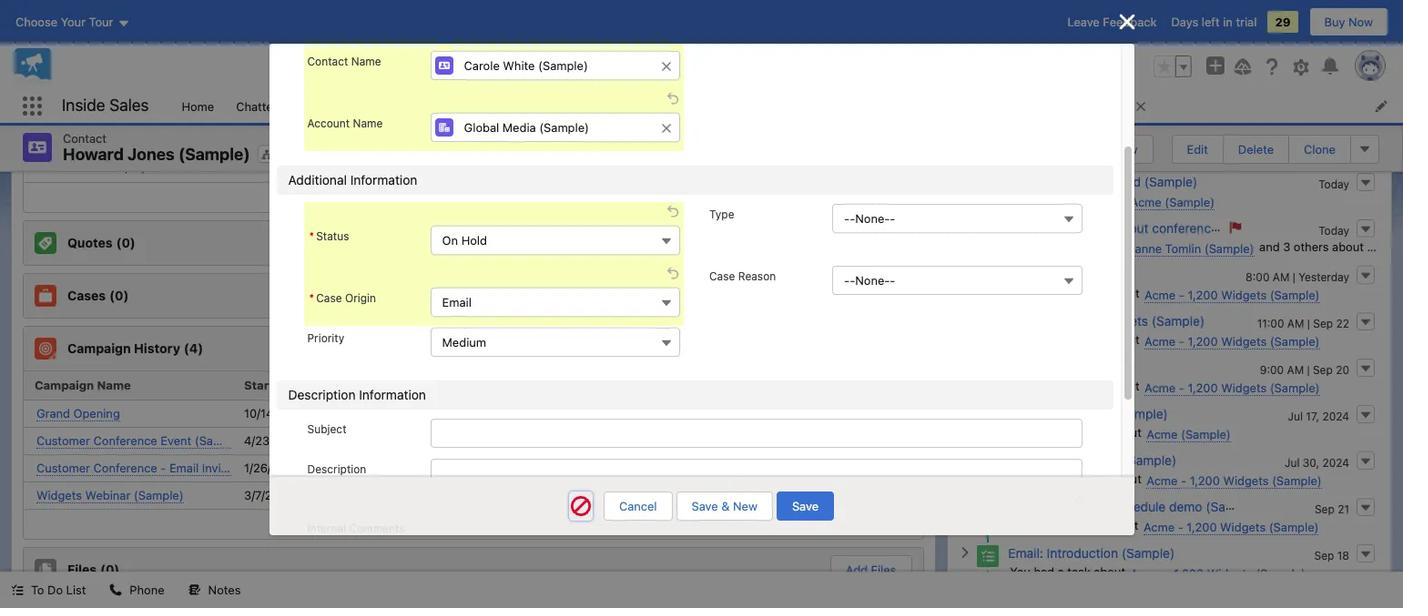 Task type: locate. For each thing, give the bounding box(es) containing it.
widgets inside you had a task about acme - 1,200 widgets (sample)
[[1207, 566, 1253, 581]]

0 vertical spatial 2024
[[1323, 409, 1350, 423]]

negotiation for negotiation $22,500.00 12/5/2023
[[413, 64, 477, 79]]

qualification
[[713, 64, 782, 79]]

about inside you had a task about acme (sample)
[[1094, 193, 1126, 207]]

0 horizontal spatial save
[[692, 499, 718, 514]]

2 text default image from the left
[[110, 584, 122, 597]]

0 horizontal spatial text default image
[[188, 584, 201, 597]]

1 vertical spatial contact
[[63, 131, 107, 146]]

acme inside you had a task about acme - 1,200 widgets (sample)
[[1131, 566, 1162, 581]]

2 today from the top
[[1319, 224, 1350, 237]]

0 vertical spatial leanne
[[1069, 220, 1112, 236]]

task for with
[[1068, 193, 1091, 207]]

days
[[1172, 15, 1199, 29]]

2 • from the left
[[1327, 15, 1332, 30]]

1 email from the top
[[1078, 425, 1107, 439]]

name up "opening" on the bottom of page
[[97, 378, 131, 393]]

conference inside customer conference event (sample) 4/23/2024
[[93, 433, 157, 448]]

sent down product in the bottom of the page
[[1034, 425, 1058, 439]]

12/5/2023
[[413, 93, 468, 108]]

& for save
[[722, 499, 730, 514]]

2 event from the top
[[1075, 332, 1105, 347]]

sync with leanne about conference attendance (sample)
[[1009, 220, 1345, 236]]

am right 9:00
[[1287, 363, 1304, 377]]

1 vertical spatial type
[[457, 378, 486, 393]]

acme - 200 widgets (sample)
[[637, 48, 803, 62]]

widgets inside you have an upcoming task about acme - 1,200 widgets (sample)
[[1277, 102, 1323, 117]]

2 vertical spatial name
[[97, 378, 131, 393]]

an down discussion (sample)
[[1058, 286, 1071, 300]]

sep left 20
[[1313, 363, 1333, 377]]

date: up 120
[[669, 93, 698, 108]]

| for demo platform widgets (sample)
[[1308, 316, 1311, 330]]

task image for you had a task about acme - 1,200 widgets (sample)
[[978, 545, 999, 567]]

1 vertical spatial follow
[[1103, 142, 1138, 156]]

0 vertical spatial email
[[1078, 425, 1107, 439]]

follow inside button
[[1103, 142, 1138, 156]]

none- inside button
[[855, 212, 890, 226]]

1 2024 from the top
[[1323, 409, 1350, 423]]

1 --none-- from the top
[[844, 212, 896, 226]]

about inside 'link'
[[1115, 220, 1149, 236]]

to
[[1098, 499, 1109, 514]]

2 conference from the top
[[93, 460, 157, 475]]

email
[[442, 296, 472, 310], [169, 460, 199, 475], [457, 461, 487, 475]]

month
[[1334, 141, 1372, 155]]

negotiation inside "negotiation amount:"
[[413, 130, 477, 144]]

an down platform
[[1058, 332, 1071, 347]]

date: inside the $110,000.00 close date:
[[369, 159, 398, 174]]

2 email from the top
[[1078, 471, 1107, 486]]

you inside you sent an email about acme (sample)
[[1010, 425, 1031, 439]]

1 vertical spatial conference
[[93, 460, 157, 475]]

demo platform widgets (sample) link
[[1009, 313, 1205, 328]]

widgets webinar (sample)
[[36, 488, 184, 502]]

close up contact image
[[35, 93, 66, 108]]

stage: down leads list item on the left top of the page
[[335, 130, 370, 144]]

files right add
[[871, 562, 897, 577]]

amount: up the 'inside'
[[35, 79, 81, 93]]

buy now button
[[1309, 7, 1389, 36]]

you had an event about acme - 1,200 widgets (sample) down tomlin
[[1010, 286, 1320, 302]]

sales
[[109, 96, 149, 115]]

a for introduction
[[1058, 564, 1064, 579]]

0 vertical spatial acme (sample) link
[[1131, 194, 1215, 210]]

about inside you logged a call about acme - 1,200 widgets (sample)
[[1107, 518, 1139, 532]]

about right the "others"
[[1333, 239, 1364, 254]]

had for sep
[[1034, 564, 1055, 579]]

none- for email
[[855, 274, 890, 288]]

about
[[1164, 101, 1196, 115], [1094, 193, 1126, 207], [1115, 220, 1149, 236], [1333, 239, 1364, 254], [1108, 286, 1140, 300], [1108, 332, 1140, 347], [1108, 378, 1140, 393], [1110, 425, 1142, 439], [1110, 471, 1142, 486], [1107, 518, 1139, 532], [1094, 564, 1126, 579]]

phone button
[[99, 572, 175, 608]]

with for up
[[1068, 174, 1093, 189]]

stage: for acme - 300 widgets (sample)
[[35, 130, 70, 144]]

description down "subject"
[[307, 463, 366, 477]]

had down discussion
[[1034, 286, 1055, 300]]

email: introduction (sample)
[[1009, 545, 1175, 561]]

0 horizontal spatial with
[[1041, 220, 1066, 236]]

follow up the have
[[1034, 82, 1072, 97]]

leave feedback
[[1068, 15, 1157, 29]]

4 you from the top
[[1010, 332, 1031, 347]]

text default image for phone
[[110, 584, 122, 597]]

0 vertical spatial none-
[[855, 212, 890, 226]]

acme up you sent an email about acme - 1,200 widgets (sample) on the right
[[1147, 427, 1178, 441]]

2 vertical spatial view
[[452, 517, 479, 531]]

0 vertical spatial status
[[316, 230, 349, 244]]

delete
[[1239, 142, 1274, 156]]

acme - 1,200 widgets (sample) link down 8:00
[[1145, 287, 1320, 303]]

None text field
[[430, 519, 1082, 564]]

none-
[[855, 212, 890, 226], [855, 274, 890, 288]]

a down up
[[1058, 193, 1064, 207]]

an inside you sent an email about acme - 1,200 widgets (sample)
[[1061, 471, 1075, 486]]

1 horizontal spatial text default image
[[110, 584, 122, 597]]

0 vertical spatial |
[[1293, 270, 1296, 284]]

2 you from the top
[[1010, 193, 1031, 207]]

email: for email: introduction (sample)
[[1009, 545, 1044, 561]]

2 customer from the top
[[36, 460, 90, 475]]

1 vertical spatial view all
[[452, 517, 496, 531]]

2 vertical spatial with
[[1041, 220, 1066, 236]]

group
[[1154, 56, 1192, 77]]

1 horizontal spatial leanne
[[1122, 241, 1162, 255]]

acme up sync with leanne about conference attendance (sample) 'link'
[[1131, 194, 1162, 209]]

1 vertical spatial negotiation
[[413, 130, 477, 144]]

leads
[[299, 99, 332, 113]]

buy now
[[1325, 15, 1373, 29]]

acme down you logged a call about acme - 1,200 widgets (sample)
[[1131, 566, 1162, 581]]

an inside you have an upcoming task about acme - 1,200 widgets (sample)
[[1063, 101, 1077, 115]]

grand opening link
[[36, 406, 120, 421]]

name for campaign name
[[97, 378, 131, 393]]

you had an event about acme - 1,200 widgets (sample) up you sent an email about acme (sample)
[[1010, 378, 1320, 395]]

2024 for email: product fit (sample)
[[1323, 409, 1350, 423]]

inverse image
[[1116, 11, 1138, 33]]

0 vertical spatial follow
[[1034, 82, 1072, 97]]

called howard to schedule demo (sample) link
[[1009, 498, 1259, 514]]

* for * send letter
[[677, 99, 683, 113]]

1 event from the top
[[1075, 286, 1105, 300]]

negotiation down acme - 1,200 widgets (sample)
[[413, 130, 477, 144]]

you inside you sent an email about acme - 1,200 widgets (sample)
[[1010, 471, 1031, 486]]

0 vertical spatial text default image
[[1135, 100, 1147, 113]]

acme down close date:
[[36, 113, 67, 128]]

(sample) inside you sent an email about acme (sample)
[[1181, 427, 1231, 441]]

1 vertical spatial task
[[1068, 193, 1091, 207]]

email for widgets
[[1078, 471, 1107, 486]]

am right 8:00
[[1273, 270, 1290, 284]]

(sample)
[[151, 48, 201, 62], [452, 48, 502, 62], [754, 48, 803, 62], [1230, 82, 1283, 97], [1326, 102, 1376, 117], [154, 113, 204, 128], [462, 113, 512, 128], [752, 113, 801, 128], [178, 145, 250, 164], [1145, 174, 1198, 189], [1165, 194, 1215, 209], [1292, 220, 1345, 236], [1205, 241, 1255, 255], [1076, 266, 1129, 282], [1270, 287, 1320, 302], [1152, 313, 1205, 328], [1270, 334, 1320, 348], [1270, 380, 1320, 395], [1115, 406, 1168, 421], [1181, 427, 1231, 441], [195, 433, 245, 448], [1124, 452, 1177, 468], [235, 460, 285, 475], [1272, 473, 1322, 488], [134, 488, 184, 502], [1206, 499, 1259, 514], [1269, 520, 1319, 534], [1122, 545, 1175, 561], [1256, 566, 1306, 581]]

1 vertical spatial view
[[452, 190, 479, 204]]

you for today
[[1010, 193, 1031, 207]]

0 horizontal spatial contact
[[63, 131, 107, 146]]

do
[[47, 583, 63, 597]]

status element
[[663, 371, 877, 400]]

3 email: from the top
[[1009, 545, 1044, 561]]

campaigns list item
[[559, 89, 666, 123]]

1,200 inside you logged a call about acme - 1,200 widgets (sample)
[[1187, 520, 1217, 534]]

account name
[[307, 117, 383, 131]]

text default image left to
[[11, 584, 24, 597]]

text default image
[[11, 584, 24, 597], [110, 584, 122, 597]]

1 none- from the top
[[855, 212, 890, 226]]

0 horizontal spatial status
[[316, 230, 349, 244]]

you inside you logged a call about acme - 1,200 widgets (sample)
[[1010, 518, 1031, 532]]

& left overdue
[[1051, 49, 1060, 63]]

stage: for acme - 140 widgets (sample)
[[335, 64, 370, 79]]

type
[[710, 208, 735, 222], [457, 378, 486, 393]]

campaign name element
[[24, 371, 237, 400]]

1 horizontal spatial status
[[671, 378, 709, 393]]

0 vertical spatial task
[[1138, 101, 1161, 115]]

1 vertical spatial description
[[307, 463, 366, 477]]

inside
[[62, 96, 105, 115]]

task inside you had a task about acme - 1,200 widgets (sample)
[[1068, 564, 1091, 579]]

0 vertical spatial name
[[351, 55, 381, 69]]

none- inside case reason button
[[855, 274, 890, 288]]

days left in trial
[[1172, 15, 1257, 29]]

0 vertical spatial (0)
[[116, 235, 136, 250]]

you for jul 17, 2024
[[1010, 425, 1031, 439]]

amount: inside stage: amount: close date:
[[635, 144, 681, 159]]

1 horizontal spatial contact
[[307, 55, 348, 69]]

stage: down close date:
[[35, 130, 70, 144]]

closed
[[113, 130, 151, 144]]

* send letter
[[677, 99, 750, 113]]

contact for contact name
[[307, 55, 348, 69]]

list
[[171, 89, 1404, 123]]

2 email: from the top
[[1009, 452, 1044, 468]]

conference down "opening" on the bottom of page
[[93, 433, 157, 448]]

jul
[[1288, 409, 1303, 423], [1285, 456, 1300, 470]]

follow
[[1034, 82, 1072, 97], [1103, 142, 1138, 156], [1009, 174, 1046, 189]]

1 customer from the top
[[36, 433, 90, 448]]

0 vertical spatial view all
[[452, 190, 496, 204]]

2 vertical spatial view all link
[[24, 509, 924, 539]]

2024 right 17,
[[1323, 409, 1350, 423]]

3 event from the top
[[1075, 378, 1105, 393]]

2 task image from the top
[[978, 545, 999, 567]]

sync with leanne about conference attendance (sample) link
[[1009, 219, 1345, 236]]

follow for follow up with howard on timing (sample)
[[1034, 82, 1072, 97]]

about down on
[[1164, 101, 1196, 115]]

you had an event about acme - 1,200 widgets (sample) down demo platform widgets (sample)
[[1010, 332, 1320, 348]]

date: down 300 at the left
[[69, 159, 98, 174]]

jul left "30,"
[[1285, 456, 1300, 470]]

about down the follow up with howard (sample) link
[[1094, 193, 1126, 207]]

Status, On Hold button
[[430, 226, 680, 255]]

2 vertical spatial event
[[1075, 378, 1105, 393]]

had for 11:00
[[1034, 332, 1055, 347]]

0 vertical spatial description
[[288, 388, 356, 403]]

jul left 17,
[[1288, 409, 1303, 423]]

an for product
[[1061, 425, 1075, 439]]

2 2024 from the top
[[1323, 456, 1350, 470]]

1 had from the top
[[1034, 193, 1055, 207]]

0 vertical spatial conference
[[93, 433, 157, 448]]

0 horizontal spatial new
[[733, 499, 758, 514]]

quotes (0)
[[67, 235, 136, 250]]

0 horizontal spatial files
[[67, 562, 97, 577]]

list item
[[1022, 89, 1155, 123]]

1 horizontal spatial save
[[792, 499, 819, 514]]

you for jul 30, 2024
[[1010, 471, 1031, 486]]

had down up
[[1034, 193, 1055, 207]]

0 vertical spatial *
[[677, 99, 683, 113]]

discussion
[[1009, 266, 1072, 282]]

about down called howard to schedule demo (sample)
[[1107, 518, 1139, 532]]

amount: inside qualification amount: close date:
[[635, 79, 681, 93]]

conference down customer conference event (sample) link
[[93, 460, 157, 475]]

2 view all from the top
[[452, 517, 496, 531]]

1,200
[[1244, 102, 1274, 117], [380, 113, 410, 128], [1188, 287, 1218, 302], [1188, 334, 1218, 348], [1188, 380, 1218, 395], [1190, 473, 1220, 488], [1187, 520, 1217, 534], [1174, 566, 1204, 581]]

high-priority task image
[[1230, 221, 1242, 234]]

1,200 inside you had a task about acme - 1,200 widgets (sample)
[[1174, 566, 1204, 581]]

amount: for negotiation amount:
[[335, 144, 381, 159]]

description for description information
[[288, 388, 356, 403]]

text default image inside to do list button
[[11, 584, 24, 597]]

1 sent from the top
[[1034, 425, 1058, 439]]

about inside you had a task about acme - 1,200 widgets (sample)
[[1094, 564, 1126, 579]]

0 vertical spatial with
[[1096, 82, 1120, 97]]

chatter
[[236, 99, 277, 113]]

acme inside you had a task about acme (sample)
[[1131, 194, 1162, 209]]

a inside you had a task about acme - 1,200 widgets (sample)
[[1058, 564, 1064, 579]]

information for additional information
[[350, 173, 417, 188]]

& down 'subject' text field
[[722, 499, 730, 514]]

2 vertical spatial (0)
[[100, 562, 120, 577]]

sep 18
[[1315, 549, 1350, 562]]

--none--
[[844, 212, 896, 226], [844, 274, 896, 288]]

0 horizontal spatial case
[[316, 292, 342, 306]]

jul for email: product fit (sample)
[[1288, 409, 1303, 423]]

1 vertical spatial email
[[1078, 471, 1107, 486]]

1 save from the left
[[692, 499, 718, 514]]

1 negotiation from the top
[[413, 64, 477, 79]]

* left "send"
[[677, 99, 683, 113]]

7 you from the top
[[1010, 471, 1031, 486]]

29
[[1275, 15, 1291, 29]]

1 vertical spatial acme (sample) link
[[1147, 427, 1231, 442]]

event for 10/14/2023
[[457, 406, 488, 421]]

0 vertical spatial view
[[1336, 15, 1363, 30]]

name down 'contacts'
[[353, 117, 383, 131]]

0 vertical spatial --none--
[[844, 212, 896, 226]]

stage: for acme - 170 widgets (sample)
[[35, 64, 70, 79]]

event down demo platform widgets (sample)
[[1075, 332, 1105, 347]]

1 vertical spatial leanne
[[1122, 241, 1162, 255]]

email inside you sent an email about acme - 1,200 widgets (sample)
[[1078, 471, 1107, 486]]

jul for email: widgets roi (sample)
[[1285, 456, 1300, 470]]

text default image down the files (0)
[[110, 584, 122, 597]]

save button
[[777, 492, 834, 521]]

text error image
[[570, 495, 592, 517]]

0 vertical spatial information
[[350, 173, 417, 188]]

leanne inside leanne tomlin (sample) and 3 others about
[[1122, 241, 1162, 255]]

you inside you had a task about acme (sample)
[[1010, 193, 1031, 207]]

1 vertical spatial information
[[359, 388, 426, 403]]

new inside button
[[733, 499, 758, 514]]

--none-- inside case reason button
[[844, 274, 896, 288]]

| left yesterday
[[1293, 270, 1296, 284]]

negotiation amount:
[[335, 130, 477, 159]]

0 vertical spatial a
[[1058, 193, 1064, 207]]

you had a task about acme (sample)
[[1010, 193, 1215, 209]]

3 had from the top
[[1034, 332, 1055, 347]]

follow for follow up with howard (sample)
[[1009, 174, 1046, 189]]

howard up you had a task about acme (sample)
[[1096, 174, 1141, 189]]

0 vertical spatial negotiation
[[413, 64, 477, 79]]

opportunities image
[[35, 3, 56, 25]]

2 negotiation from the top
[[413, 130, 477, 144]]

2 save from the left
[[792, 499, 819, 514]]

text default image down follow up with howard on timing (sample)
[[1135, 100, 1147, 113]]

status up 'subject' text field
[[671, 378, 709, 393]]

today up the "others"
[[1319, 224, 1350, 237]]

new inside button
[[873, 288, 897, 303]]

--none-- for email
[[844, 274, 896, 288]]

notes button
[[177, 572, 252, 608]]

* up priority in the bottom left of the page
[[309, 292, 314, 306]]

additional information
[[288, 173, 417, 188]]

--none-- inside --none-- button
[[844, 212, 896, 226]]

1 vertical spatial (0)
[[109, 288, 129, 303]]

2 none- from the top
[[855, 274, 890, 288]]

name for contact name
[[351, 55, 381, 69]]

letter
[[718, 99, 750, 113]]

howard jones (sample)
[[63, 145, 250, 164]]

event for 4/23/2024
[[457, 434, 488, 448]]

contacts list item
[[367, 89, 462, 123]]

with right up
[[1068, 174, 1093, 189]]

sent inside you sent an email about acme (sample)
[[1034, 425, 1058, 439]]

to do list
[[31, 583, 86, 597]]

1 you from the top
[[1010, 101, 1031, 115]]

leanne inside 'link'
[[1069, 220, 1112, 236]]

date: inside stage: amount: close date:
[[669, 159, 698, 174]]

type down '10/21/2023'
[[710, 208, 735, 222]]

1 sent from the top
[[671, 406, 696, 421]]

2 you had an event about acme - 1,200 widgets (sample) from the top
[[1010, 332, 1320, 348]]

tomlin
[[1165, 241, 1202, 255]]

today for you had a task about acme (sample)
[[1319, 177, 1350, 191]]

text default image inside phone button
[[110, 584, 122, 597]]

3 sent from the top
[[671, 461, 696, 475]]

2 vertical spatial sent
[[671, 461, 696, 475]]

event up the email: product fit (sample) link
[[1075, 378, 1105, 393]]

& inside dropdown button
[[1051, 49, 1060, 63]]

0 vertical spatial jul
[[1288, 409, 1303, 423]]

a inside you had a task about acme (sample)
[[1058, 193, 1064, 207]]

email: product fit (sample) link
[[1009, 406, 1168, 421]]

stage: for acme - 1,200 widgets (sample)
[[335, 130, 370, 144]]

0 vertical spatial contact
[[307, 55, 348, 69]]

1 vertical spatial am
[[1288, 316, 1305, 330]]

an right the have
[[1063, 101, 1077, 115]]

email down email: widgets roi (sample) link
[[1078, 471, 1107, 486]]

task image
[[978, 220, 999, 242], [978, 545, 999, 567]]

date: down 120
[[669, 159, 698, 174]]

sent for 1/26/2024
[[671, 461, 696, 475]]

contact down 300 at the left
[[63, 131, 107, 146]]

upcoming & overdue
[[989, 49, 1113, 63]]

acme (sample) link up you sent an email about acme - 1,200 widgets (sample) on the right
[[1147, 427, 1231, 442]]

acme down schedule
[[1144, 520, 1175, 534]]

acme (sample) link
[[1131, 194, 1215, 210], [1147, 427, 1231, 442]]

task inside you had a task about acme (sample)
[[1068, 193, 1091, 207]]

2 --none-- from the top
[[844, 274, 896, 288]]

1 email: from the top
[[1009, 406, 1044, 421]]

2 vertical spatial follow
[[1009, 174, 1046, 189]]

acme (sample) link for you sent an email about acme (sample)
[[1147, 427, 1231, 442]]

0 vertical spatial task image
[[978, 220, 999, 242]]

view all link
[[1335, 8, 1381, 37], [24, 182, 924, 212], [24, 509, 924, 539]]

* inside "list"
[[677, 99, 683, 113]]

an for platform
[[1058, 332, 1071, 347]]

1 vertical spatial case
[[316, 292, 342, 306]]

1 vertical spatial text default image
[[188, 584, 201, 597]]

about down you had a task about acme (sample)
[[1115, 220, 1149, 236]]

(sample) inside you sent an email about acme - 1,200 widgets (sample)
[[1272, 473, 1322, 488]]

about inside you sent an email about acme (sample)
[[1110, 425, 1142, 439]]

close down campaigns list item
[[635, 159, 666, 174]]

email: right email image
[[1009, 452, 1044, 468]]

2 vertical spatial you had an event about acme - 1,200 widgets (sample)
[[1010, 378, 1320, 395]]

demo
[[1170, 499, 1203, 514]]

0 vertical spatial campaign
[[67, 340, 131, 356]]

acme down timing
[[1201, 102, 1232, 117]]

negotiation for negotiation amount:
[[413, 130, 477, 144]]

had down introduction
[[1034, 564, 1055, 579]]

* down additional
[[309, 230, 314, 244]]

0 vertical spatial new
[[873, 288, 897, 303]]

a for up
[[1058, 193, 1064, 207]]

acme - 1,200 widgets (sample) link up demo at the bottom right of page
[[1147, 473, 1322, 489]]

1 • from the left
[[1255, 15, 1260, 30]]

you inside you had a task about acme - 1,200 widgets (sample)
[[1010, 564, 1031, 579]]

am for demo platform widgets (sample)
[[1288, 316, 1305, 330]]

0 vertical spatial email:
[[1009, 406, 1044, 421]]

0 vertical spatial event
[[1075, 286, 1105, 300]]

1 text default image from the left
[[11, 584, 24, 597]]

had down "demo"
[[1034, 332, 1055, 347]]

1 vertical spatial today
[[1319, 224, 1350, 237]]

& inside button
[[722, 499, 730, 514]]

case left reason
[[710, 270, 735, 284]]

1 horizontal spatial with
[[1068, 174, 1093, 189]]

email image
[[978, 452, 999, 474]]

customer for customer conference event (sample) 4/23/2024
[[36, 433, 90, 448]]

1 vertical spatial name
[[353, 117, 383, 131]]

1 vertical spatial sent
[[671, 434, 696, 448]]

you for sep 18
[[1010, 564, 1031, 579]]

introduction
[[1047, 545, 1118, 561]]

0 vertical spatial am
[[1273, 270, 1290, 284]]

task down introduction
[[1068, 564, 1091, 579]]

1 vertical spatial jul
[[1285, 456, 1300, 470]]

invite
[[202, 460, 232, 475]]

2 vertical spatial email:
[[1009, 545, 1044, 561]]

(0) for quotes (0)
[[116, 235, 136, 250]]

leanne down you had a task about acme (sample)
[[1069, 220, 1112, 236]]

text default image inside notes button
[[188, 584, 201, 597]]

17,
[[1306, 409, 1320, 423]]

an down product in the bottom of the page
[[1061, 425, 1075, 439]]

3
[[1284, 239, 1291, 254]]

6 you from the top
[[1010, 425, 1031, 439]]

email inside you sent an email about acme (sample)
[[1078, 425, 1107, 439]]

to
[[31, 583, 44, 597]]

1 you had an event about acme - 1,200 widgets (sample) from the top
[[1010, 286, 1320, 302]]

sent inside you sent an email about acme - 1,200 widgets (sample)
[[1034, 471, 1058, 486]]

Case Reason button
[[833, 266, 1082, 296]]

0 horizontal spatial &
[[722, 499, 730, 514]]

text default image
[[1135, 100, 1147, 113], [188, 584, 201, 597]]

name up 'contacts'
[[351, 55, 381, 69]]

feedback
[[1103, 15, 1157, 29]]

1 vertical spatial new
[[733, 499, 758, 514]]

| for discussion (sample)
[[1293, 270, 1296, 284]]

timing
[[1190, 82, 1227, 97]]

name
[[351, 55, 381, 69], [353, 117, 383, 131], [97, 378, 131, 393]]

1 today from the top
[[1319, 177, 1350, 191]]

0 vertical spatial case
[[710, 270, 735, 284]]

had inside you had a task about acme - 1,200 widgets (sample)
[[1034, 564, 1055, 579]]

0 horizontal spatial •
[[1255, 15, 1260, 30]]

-
[[71, 48, 76, 62], [371, 48, 376, 62], [671, 48, 676, 62], [1235, 102, 1241, 117], [71, 113, 76, 128], [371, 113, 376, 128], [671, 113, 676, 128], [844, 212, 850, 226], [850, 212, 855, 226], [890, 212, 896, 226], [844, 274, 850, 288], [850, 274, 855, 288], [890, 274, 896, 288], [1179, 287, 1185, 302], [1179, 334, 1185, 348], [1179, 380, 1185, 395], [161, 460, 166, 475], [1181, 473, 1187, 488], [1178, 520, 1184, 534], [1165, 566, 1171, 581]]

0 vertical spatial &
[[1051, 49, 1060, 63]]

task for (sample)
[[1068, 564, 1091, 579]]

1 horizontal spatial &
[[1051, 49, 1060, 63]]

1 task image from the top
[[978, 220, 999, 242]]

files up 'list'
[[67, 562, 97, 577]]

follow up with howard on timing (sample) link
[[1034, 81, 1283, 97]]

email
[[1078, 425, 1107, 439], [1078, 471, 1107, 486]]

refresh • expand all • view all
[[1208, 15, 1380, 30]]

1 horizontal spatial •
[[1327, 15, 1332, 30]]

you had an event about acme - 1,200 widgets (sample)
[[1010, 286, 1320, 302], [1010, 332, 1320, 348], [1010, 378, 1320, 395]]

type down medium in the bottom left of the page
[[457, 378, 486, 393]]

3 you from the top
[[1010, 286, 1031, 300]]

1 vertical spatial &
[[722, 499, 730, 514]]

description up "subject"
[[288, 388, 356, 403]]

1 vertical spatial email:
[[1009, 452, 1044, 468]]

amount: inside "negotiation amount:"
[[335, 144, 381, 159]]

4 had from the top
[[1034, 378, 1055, 393]]

today for 3
[[1319, 224, 1350, 237]]

home link
[[171, 89, 225, 123]]

0 vertical spatial view all link
[[1335, 8, 1381, 37]]

1 vertical spatial |
[[1308, 316, 1311, 330]]

about inside you have an upcoming task about acme - 1,200 widgets (sample)
[[1164, 101, 1196, 115]]

email: right email icon
[[1009, 406, 1044, 421]]

0 vertical spatial type
[[710, 208, 735, 222]]

amount: down 300 at the left
[[35, 144, 81, 159]]

campaign up grand
[[35, 378, 94, 393]]

upcoming & overdue button
[[960, 41, 1380, 71]]

sent for product
[[1034, 425, 1058, 439]]

(4)
[[184, 340, 203, 356]]

text default image for to do list
[[11, 584, 24, 597]]

with for up
[[1096, 82, 1120, 97]]

$110,000.00
[[413, 144, 480, 159]]

--none-- for on hold
[[844, 212, 896, 226]]

none- for on hold
[[855, 212, 890, 226]]

add files button
[[831, 556, 911, 583]]

save right the cancel button
[[692, 499, 718, 514]]

acme inside you sent an email about acme (sample)
[[1147, 427, 1178, 441]]

1 conference from the top
[[93, 433, 157, 448]]

0 vertical spatial sent
[[1034, 425, 1058, 439]]

stage: up leads list item on the left top of the page
[[335, 64, 370, 79]]

expand
[[1265, 15, 1305, 30]]

1 vertical spatial *
[[309, 230, 314, 244]]

5 you from the top
[[1010, 378, 1031, 393]]

170
[[80, 48, 99, 62]]

2 sent from the top
[[1034, 471, 1058, 486]]

amount: down 200
[[635, 79, 681, 93]]

1 horizontal spatial new
[[873, 288, 897, 303]]

event down discussion (sample)
[[1075, 286, 1105, 300]]

a down introduction
[[1058, 564, 1064, 579]]

an inside you sent an email about acme (sample)
[[1061, 425, 1075, 439]]

task down follow up with howard on timing (sample)
[[1138, 101, 1161, 115]]

close down account name
[[335, 159, 366, 174]]

| left 22 at the bottom right of the page
[[1308, 316, 1311, 330]]

1 vertical spatial 2024
[[1323, 456, 1350, 470]]

8 you from the top
[[1010, 518, 1031, 532]]

9 you from the top
[[1010, 564, 1031, 579]]

- inside you sent an email about acme - 1,200 widgets (sample)
[[1181, 473, 1187, 488]]

task down follow up with howard (sample)
[[1068, 193, 1091, 207]]

conference inside customer conference - email invite (sample) link
[[93, 460, 157, 475]]

save right save & new button
[[792, 499, 819, 514]]

about down roi
[[1110, 471, 1142, 486]]

Subject text field
[[430, 419, 1082, 449]]

- inside you logged a call about acme - 1,200 widgets (sample)
[[1178, 520, 1184, 534]]

2 horizontal spatial with
[[1096, 82, 1120, 97]]

1 horizontal spatial text default image
[[1135, 100, 1147, 113]]

1 vertical spatial --none--
[[844, 274, 896, 288]]

save for save & new
[[692, 499, 718, 514]]

2 had from the top
[[1034, 286, 1055, 300]]

email down the email: product fit (sample) link
[[1078, 425, 1107, 439]]

case
[[710, 270, 735, 284], [316, 292, 342, 306]]

0 horizontal spatial leanne
[[1069, 220, 1112, 236]]

5 had from the top
[[1034, 564, 1055, 579]]

leanne
[[1069, 220, 1112, 236], [1122, 241, 1162, 255]]

customer inside customer conference event (sample) 4/23/2024
[[36, 433, 90, 448]]

(sample) inside customer conference event (sample) 4/23/2024
[[195, 433, 245, 448]]



Task type: vqa. For each thing, say whether or not it's contained in the screenshot.


Task type: describe. For each thing, give the bounding box(es) containing it.
about down demo platform widgets (sample)
[[1108, 332, 1140, 347]]

sep left 18
[[1315, 549, 1335, 562]]

1 horizontal spatial type
[[710, 208, 735, 222]]

amount: for qualification amount: close date:
[[635, 79, 681, 93]]

start
[[244, 378, 274, 393]]

sync
[[1009, 220, 1038, 236]]

follow for follow
[[1103, 142, 1138, 156]]

negotiation $22,500.00 12/5/2023
[[413, 64, 477, 108]]

follow up with howard (sample) link
[[1009, 174, 1198, 189]]

save & new
[[692, 499, 758, 514]]

this month
[[1306, 141, 1372, 155]]

type element
[[450, 371, 663, 400]]

11:00
[[1258, 316, 1285, 330]]

acme inside you sent an email about acme - 1,200 widgets (sample)
[[1147, 473, 1178, 488]]

email: widgets roi (sample) link
[[1009, 452, 1177, 468]]

Contact Name text field
[[430, 51, 680, 81]]

(0) for files (0)
[[100, 562, 120, 577]]

description for description
[[307, 463, 366, 477]]

search...
[[527, 59, 576, 74]]

1,200 inside you have an upcoming task about acme - 1,200 widgets (sample)
[[1244, 102, 1274, 117]]

18
[[1338, 549, 1350, 562]]

Description text field
[[430, 459, 1082, 505]]

you have an upcoming task about acme - 1,200 widgets (sample)
[[1010, 101, 1376, 117]]

acme - 1,200 widgets (sample) link down you logged a call about acme - 1,200 widgets (sample)
[[1131, 566, 1306, 582]]

leads link
[[288, 89, 343, 123]]

opening
[[73, 406, 120, 420]]

acme inside you have an upcoming task about acme - 1,200 widgets (sample)
[[1201, 102, 1232, 117]]

stage: inside stage: amount: close date:
[[635, 130, 670, 144]]

left
[[1202, 15, 1220, 29]]

email inside button
[[442, 296, 472, 310]]

300
[[80, 113, 102, 128]]

schedule
[[1113, 499, 1166, 514]]

howard down 300 at the left
[[63, 145, 124, 164]]

follow up with howard (sample)
[[1009, 174, 1198, 189]]

widgets inside you logged a call about acme - 1,200 widgets (sample)
[[1221, 520, 1266, 534]]

event for platform
[[1075, 332, 1105, 347]]

quotes
[[67, 235, 113, 250]]

acme inside you logged a call about acme - 1,200 widgets (sample)
[[1144, 520, 1175, 534]]

cases image
[[35, 285, 56, 306]]

an up product in the bottom of the page
[[1058, 378, 1071, 393]]

acme - 1,200 widgets (sample) link down demo at the bottom right of page
[[1144, 520, 1319, 535]]

had inside you had a task about acme (sample)
[[1034, 193, 1055, 207]]

start date element
[[237, 371, 450, 400]]

campaign for campaign name
[[35, 378, 94, 393]]

a inside you logged a call about acme - 1,200 widgets (sample)
[[1075, 518, 1082, 532]]

contact image
[[23, 133, 52, 162]]

amount: for stage: amount: close date:
[[635, 144, 681, 159]]

save for save
[[792, 499, 819, 514]]

acme - 1,200 widgets (sample)
[[336, 113, 512, 128]]

close inside the $110,000.00 close date:
[[335, 159, 366, 174]]

follow button
[[1069, 135, 1154, 164]]

closed lost amount:
[[35, 130, 178, 159]]

acme left 200
[[637, 48, 668, 62]]

files (0)
[[67, 562, 120, 577]]

Account Name text field
[[430, 113, 680, 143]]

contacts
[[378, 99, 427, 113]]

you for 11:00 am | sep 22
[[1010, 332, 1031, 347]]

acme up stage: amount: close date: on the left top of the page
[[637, 113, 668, 128]]

date: inside qualification amount: close date:
[[669, 93, 698, 108]]

campaign history (4)
[[67, 340, 203, 356]]

an for (sample)
[[1058, 286, 1071, 300]]

campaign for campaign history (4)
[[67, 340, 131, 356]]

Priority button
[[430, 328, 680, 357]]

leanne tomlin (sample) and 3 others about
[[1122, 239, 1368, 255]]

2 sent from the top
[[671, 434, 696, 448]]

Type button
[[833, 204, 1082, 234]]

10/21/2023
[[713, 159, 774, 174]]

widgets inside you sent an email about acme - 1,200 widgets (sample)
[[1224, 473, 1269, 488]]

jul 17, 2024
[[1288, 409, 1350, 423]]

qualification amount: close date:
[[635, 64, 782, 108]]

2024 for email: widgets roi (sample)
[[1323, 456, 1350, 470]]

jul 30, 2024
[[1285, 456, 1350, 470]]

responded
[[671, 488, 733, 503]]

email image
[[978, 406, 999, 428]]

conference for event
[[93, 433, 157, 448]]

name for account name
[[353, 117, 383, 131]]

an for widgets
[[1061, 471, 1075, 486]]

event for (sample)
[[1075, 286, 1105, 300]]

task image for 3
[[978, 220, 999, 242]]

you had a task about acme - 1,200 widgets (sample)
[[1010, 564, 1306, 581]]

* for * case origin
[[309, 292, 314, 306]]

about up the fit
[[1108, 378, 1140, 393]]

you inside you have an upcoming task about acme - 1,200 widgets (sample)
[[1010, 101, 1031, 115]]

leave feedback link
[[1068, 15, 1157, 29]]

contacts link
[[367, 89, 438, 123]]

sent for widgets
[[1034, 471, 1058, 486]]

you for sep 21
[[1010, 518, 1031, 532]]

discussion (sample)
[[1009, 266, 1129, 282]]

acme left 170
[[36, 48, 67, 62]]

(sample) inside you logged a call about acme - 1,200 widgets (sample)
[[1269, 520, 1319, 534]]

(sample) inside you had a task about acme (sample)
[[1165, 194, 1215, 209]]

acme - 300 widgets (sample) link
[[36, 113, 204, 129]]

acme - 120 widgets (sample) link
[[637, 113, 801, 129]]

leads list item
[[288, 89, 367, 123]]

files inside add files button
[[871, 562, 897, 577]]

- inside you had a task about acme - 1,200 widgets (sample)
[[1165, 566, 1171, 581]]

trial
[[1236, 15, 1257, 29]]

notes
[[208, 583, 241, 597]]

email: product fit (sample)
[[1009, 406, 1168, 421]]

add files
[[846, 562, 897, 577]]

accounts list item
[[462, 89, 559, 123]]

about inside leanne tomlin (sample) and 3 others about
[[1333, 239, 1364, 254]]

grand opening
[[36, 406, 120, 420]]

sep left 21
[[1315, 502, 1335, 516]]

$6,000.00 close date:
[[35, 144, 170, 174]]

about inside you sent an email about acme - 1,200 widgets (sample)
[[1110, 471, 1142, 486]]

10/14/2023
[[244, 406, 306, 421]]

stage: for acme - 200 widgets (sample)
[[635, 64, 670, 79]]

(sample) inside you had a task about acme - 1,200 widgets (sample)
[[1256, 566, 1306, 581]]

1 vertical spatial view all link
[[24, 182, 924, 212]]

email: for email: product fit (sample)
[[1009, 406, 1044, 421]]

8:00 am | yesterday
[[1246, 270, 1350, 284]]

acme up you sent an email about acme (sample)
[[1145, 380, 1176, 395]]

date: up 300 at the left
[[69, 93, 98, 108]]

9:00
[[1260, 363, 1284, 377]]

campaigns link
[[559, 89, 643, 123]]

reason
[[738, 270, 776, 284]]

logged
[[1034, 518, 1072, 532]]

event inside customer conference event (sample) 4/23/2024
[[161, 433, 191, 448]]

acme - 1,200 widgets (sample) link down 11:00
[[1145, 334, 1320, 349]]

jones
[[128, 145, 175, 164]]

leanne tomlin (sample) link
[[1122, 241, 1255, 256]]

contact name
[[307, 55, 381, 69]]

you for 8:00 am | yesterday
[[1010, 286, 1031, 300]]

- inside you have an upcoming task about acme - 1,200 widgets (sample)
[[1235, 102, 1241, 117]]

with inside 'link'
[[1041, 220, 1066, 236]]

(sample) inside leanne tomlin (sample) and 3 others about
[[1205, 241, 1255, 255]]

acme down tomlin
[[1145, 287, 1176, 302]]

acme - 1,200 widgets (sample) link up this on the top right of the page
[[1201, 102, 1376, 118]]

refresh button
[[1207, 8, 1252, 37]]

email for product
[[1078, 425, 1107, 439]]

customer conference event (sample) link
[[36, 433, 245, 449]]

cases (0)
[[67, 288, 129, 303]]

1 horizontal spatial case
[[710, 270, 735, 284]]

acme - 1,200 widgets (sample) link down 9:00
[[1145, 380, 1320, 396]]

case reason
[[710, 270, 776, 284]]

acme - 1,200 widgets (sample) link down the 12/5/2023
[[336, 113, 512, 129]]

product
[[1047, 406, 1094, 421]]

acme right leads at the left of the page
[[336, 113, 368, 128]]

1/26/2024
[[244, 461, 300, 475]]

am for discussion (sample)
[[1273, 270, 1290, 284]]

$110,000.00 close date:
[[335, 144, 480, 174]]

& for upcoming
[[1051, 49, 1060, 63]]

2 vertical spatial am
[[1287, 363, 1304, 377]]

amount: inside closed lost amount:
[[35, 144, 81, 159]]

1,200 inside you sent an email about acme - 1,200 widgets (sample)
[[1190, 473, 1220, 488]]

Case Origin, Email button
[[430, 288, 680, 317]]

0 horizontal spatial type
[[457, 378, 486, 393]]

edit button
[[1172, 135, 1224, 164]]

1 view all from the top
[[452, 190, 496, 204]]

acme down demo platform widgets (sample)
[[1145, 334, 1176, 348]]

fit
[[1097, 406, 1112, 421]]

sep left 22 at the bottom right of the page
[[1314, 316, 1334, 330]]

date: inside $6,000.00 close date:
[[69, 159, 98, 174]]

campaigns
[[570, 99, 632, 113]]

(0) for cases (0)
[[109, 288, 129, 303]]

on
[[442, 234, 458, 248]]

you had an event about acme - 1,200 widgets (sample) for discussion (sample)
[[1010, 286, 1320, 302]]

2 vertical spatial |
[[1307, 363, 1310, 377]]

you had an event about acme - 1,200 widgets (sample) for demo platform widgets (sample)
[[1010, 332, 1320, 348]]

and
[[1260, 239, 1280, 254]]

this
[[1306, 141, 1331, 155]]

acme - 140 widgets (sample) link
[[336, 48, 502, 63]]

account
[[307, 117, 350, 131]]

close inside $6,000.00 close date:
[[35, 159, 66, 174]]

3 you had an event about acme - 1,200 widgets (sample) from the top
[[1010, 378, 1320, 395]]

list
[[66, 583, 86, 597]]

close inside stage: amount: close date:
[[635, 159, 666, 174]]

12/18/2023
[[113, 93, 174, 108]]

email: for email: widgets roi (sample)
[[1009, 452, 1044, 468]]

attendance
[[1222, 220, 1288, 236]]

had for 8:00
[[1034, 286, 1055, 300]]

acme left 140
[[336, 48, 368, 62]]

customer for customer conference - email invite (sample)
[[36, 460, 90, 475]]

home
[[182, 99, 214, 113]]

sent for 10/14/2023
[[671, 406, 696, 421]]

task inside you have an upcoming task about acme - 1,200 widgets (sample)
[[1138, 101, 1161, 115]]

information for description information
[[359, 388, 426, 403]]

you sent an email about acme (sample)
[[1010, 425, 1231, 441]]

1 vertical spatial status
[[671, 378, 709, 393]]

howard left on
[[1124, 82, 1169, 97]]

(sample) inside 'link'
[[1292, 220, 1345, 236]]

200
[[680, 48, 701, 62]]

(sample) inside you have an upcoming task about acme - 1,200 widgets (sample)
[[1326, 102, 1376, 117]]

* for * status
[[309, 230, 314, 244]]

demo platform widgets (sample)
[[1009, 313, 1205, 328]]

phone
[[130, 583, 165, 597]]

leave
[[1068, 15, 1100, 29]]

contact for contact
[[63, 131, 107, 146]]

9:00 am | sep 20
[[1260, 363, 1350, 377]]

acme (sample) link for you had a task about acme (sample)
[[1131, 194, 1215, 210]]

about up demo platform widgets (sample)
[[1108, 286, 1140, 300]]

howard up the logged
[[1049, 499, 1094, 514]]

in
[[1223, 15, 1233, 29]]

conference for -
[[93, 460, 157, 475]]

clone button
[[1289, 135, 1352, 164]]

* case origin
[[309, 292, 376, 306]]

list containing home
[[171, 89, 1404, 123]]

close inside qualification amount: close date:
[[635, 93, 666, 108]]



